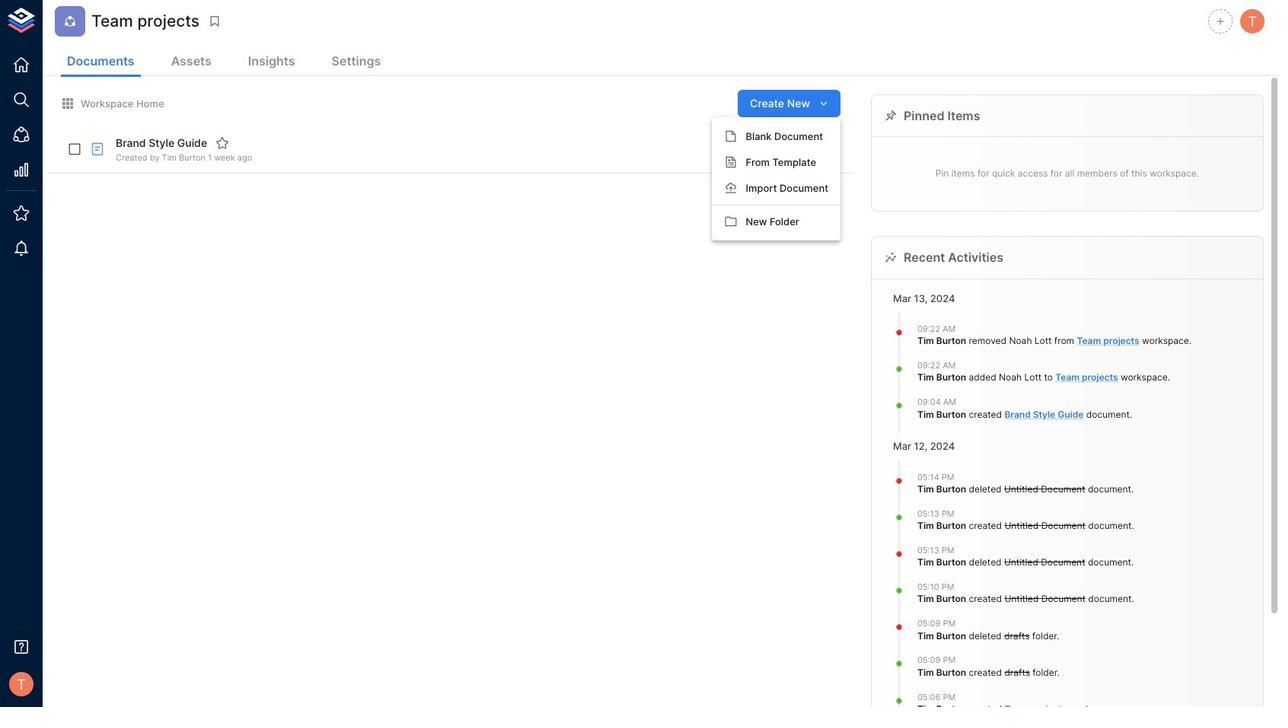Task type: locate. For each thing, give the bounding box(es) containing it.
favorite image
[[216, 136, 229, 150]]

bookmark image
[[208, 14, 222, 28]]



Task type: vqa. For each thing, say whether or not it's contained in the screenshot.
Launch
no



